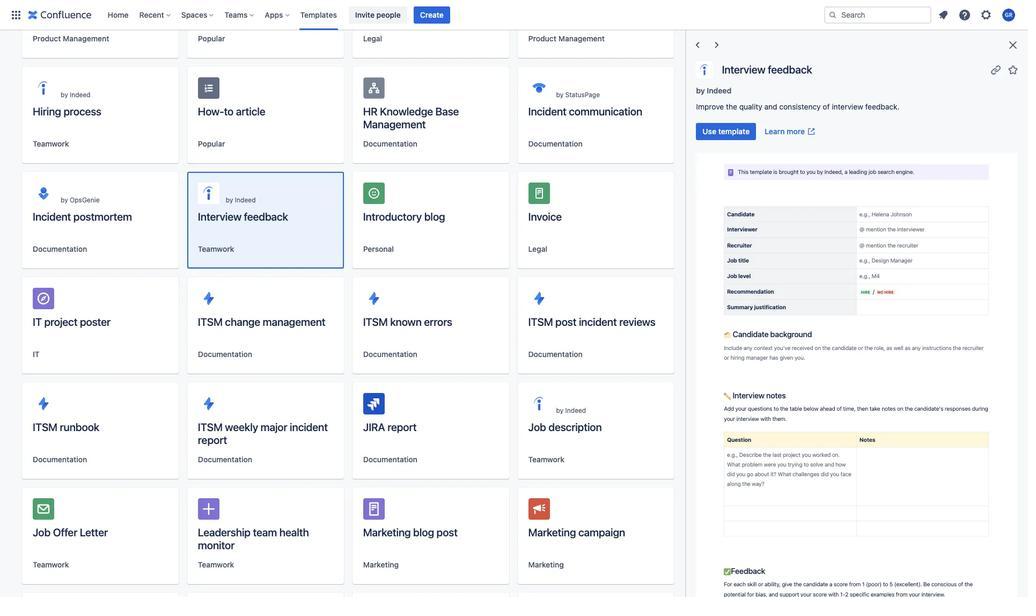 Task type: vqa. For each thing, say whether or not it's contained in the screenshot.


Task type: describe. For each thing, give the bounding box(es) containing it.
reviews
[[620, 316, 656, 328]]

popular for 1st popular button
[[198, 34, 225, 43]]

your profile and preferences image
[[1003, 8, 1016, 21]]

statuspage
[[566, 91, 600, 99]]

poster
[[80, 316, 111, 328]]

2 product management from the left
[[529, 34, 605, 43]]

hiring process
[[33, 105, 101, 118]]

and
[[765, 102, 778, 111]]

learn more link
[[759, 123, 823, 140]]

major
[[261, 421, 288, 433]]

invoice
[[529, 211, 562, 223]]

incident communication
[[529, 105, 643, 118]]

documentation button for change
[[198, 349, 252, 360]]

documentation button for known
[[363, 349, 418, 360]]

appswitcher icon image
[[10, 8, 23, 21]]

by for incident communication
[[557, 91, 564, 99]]

0 horizontal spatial feedback
[[244, 211, 288, 223]]

templates
[[301, 10, 337, 19]]

health
[[280, 526, 309, 539]]

quality
[[740, 102, 763, 111]]

teamwork button for interview feedback
[[198, 244, 234, 255]]

next template image
[[711, 39, 724, 52]]

0 horizontal spatial management
[[63, 34, 109, 43]]

itsm runbook
[[33, 421, 99, 433]]

recent
[[139, 10, 164, 19]]

itsm for itsm post incident reviews
[[529, 316, 553, 328]]

change
[[225, 316, 261, 328]]

base
[[436, 105, 459, 118]]

the
[[727, 102, 738, 111]]

by opsgenie
[[61, 196, 100, 204]]

leadership
[[198, 526, 251, 539]]

search image
[[829, 10, 838, 19]]

monitor
[[198, 539, 235, 552]]

to
[[224, 105, 234, 118]]

0 vertical spatial legal
[[363, 34, 383, 43]]

invite people button
[[349, 6, 407, 23]]

indeed for hiring process
[[70, 91, 91, 99]]

2 horizontal spatial management
[[559, 34, 605, 43]]

template
[[719, 127, 750, 136]]

documentation for change
[[198, 350, 252, 359]]

improve the quality and consistency of interview feedback.
[[697, 102, 900, 111]]

teamwork for interview feedback
[[198, 244, 234, 253]]

people
[[377, 10, 401, 19]]

team
[[253, 526, 277, 539]]

job description
[[529, 421, 602, 433]]

star how-to article image
[[318, 84, 331, 97]]

1 vertical spatial share link image
[[301, 84, 314, 97]]

teams
[[225, 10, 248, 19]]

0 horizontal spatial interview
[[198, 211, 242, 223]]

blog for marketing
[[414, 526, 434, 539]]

documentation for report
[[363, 455, 418, 464]]

teams button
[[221, 6, 259, 23]]

1 horizontal spatial share link image
[[990, 63, 1003, 76]]

itsm change management
[[198, 316, 326, 328]]

documentation button for communication
[[529, 139, 583, 149]]

1 horizontal spatial report
[[388, 421, 417, 433]]

invite
[[355, 10, 375, 19]]

improve
[[697, 102, 725, 111]]

home
[[108, 10, 129, 19]]

itsm for itsm change management
[[198, 316, 223, 328]]

1 vertical spatial legal
[[529, 244, 548, 253]]

itsm for itsm known errors
[[363, 316, 388, 328]]

personal button
[[363, 244, 394, 255]]

documentation for knowledge
[[363, 139, 418, 148]]

leadership team health monitor
[[198, 526, 309, 552]]

help icon image
[[959, 8, 972, 21]]

documentation button for runbook
[[33, 454, 87, 465]]

offer
[[53, 526, 77, 539]]

errors
[[424, 316, 453, 328]]

by indeed for interview feedback
[[226, 196, 256, 204]]

use for use
[[313, 34, 327, 43]]

incident postmortem
[[33, 211, 132, 223]]

templates link
[[297, 6, 340, 23]]

1 popular button from the top
[[198, 33, 225, 44]]

1 vertical spatial post
[[437, 526, 458, 539]]

home link
[[104, 6, 132, 23]]

documentation button for postmortem
[[33, 244, 87, 255]]

jira report
[[363, 421, 417, 433]]

teamwork button for job description
[[529, 454, 565, 465]]

report inside itsm weekly major incident report
[[198, 434, 227, 446]]

recent button
[[136, 6, 175, 23]]

more
[[787, 127, 806, 136]]

Search field
[[825, 6, 932, 23]]

interview
[[833, 102, 864, 111]]

use for use template
[[703, 127, 717, 136]]

hiring
[[33, 105, 61, 118]]

1 product management from the left
[[33, 34, 109, 43]]

marketing blog post
[[363, 526, 458, 539]]

of
[[823, 102, 831, 111]]

hr
[[363, 105, 378, 118]]

use template
[[703, 127, 750, 136]]

marketing campaign
[[529, 526, 626, 539]]

star interview feedback image
[[1007, 63, 1020, 76]]

itsm for itsm weekly major incident report
[[198, 421, 223, 433]]

personal
[[363, 244, 394, 253]]

campaign
[[579, 526, 626, 539]]

close image
[[1007, 39, 1020, 52]]

job for job offer letter
[[33, 526, 51, 539]]

documentation for known
[[363, 350, 418, 359]]

itsm weekly major incident report
[[198, 421, 328, 446]]

invite people
[[355, 10, 401, 19]]

hr knowledge base management
[[363, 105, 459, 130]]

0 horizontal spatial interview feedback
[[198, 211, 288, 223]]



Task type: locate. For each thing, give the bounding box(es) containing it.
itsm for itsm runbook
[[33, 421, 57, 433]]

it down it project poster
[[33, 350, 40, 359]]

feedback.
[[866, 102, 900, 111]]

post
[[556, 316, 577, 328], [437, 526, 458, 539]]

1 vertical spatial it
[[33, 350, 40, 359]]

1 it from the top
[[33, 316, 42, 328]]

consistency
[[780, 102, 821, 111]]

how-to article
[[198, 105, 266, 118]]

1 popular from the top
[[198, 34, 225, 43]]

marketing button down marketing blog post
[[363, 560, 399, 570]]

0 vertical spatial incident
[[529, 105, 567, 118]]

1 vertical spatial feedback
[[244, 211, 288, 223]]

1 vertical spatial interview
[[198, 211, 242, 223]]

0 horizontal spatial marketing button
[[363, 560, 399, 570]]

itsm
[[198, 316, 223, 328], [363, 316, 388, 328], [529, 316, 553, 328], [33, 421, 57, 433], [198, 421, 223, 433]]

opsgenie
[[70, 196, 100, 204]]

2 marketing button from the left
[[529, 560, 564, 570]]

by for interview feedback
[[226, 196, 233, 204]]

spaces button
[[178, 6, 218, 23]]

1 marketing button from the left
[[363, 560, 399, 570]]

use down templates link
[[313, 34, 327, 43]]

introductory
[[363, 211, 422, 223]]

create link
[[414, 6, 451, 23]]

1 product from the left
[[33, 34, 61, 43]]

it left project
[[33, 316, 42, 328]]

letter
[[80, 526, 108, 539]]

knowledge
[[380, 105, 433, 118]]

incident
[[579, 316, 617, 328], [290, 421, 328, 433]]

documentation down itsm post incident reviews
[[529, 350, 583, 359]]

popular for 1st popular button from the bottom
[[198, 139, 225, 148]]

it project poster
[[33, 316, 111, 328]]

job for job description
[[529, 421, 547, 433]]

jira
[[363, 421, 385, 433]]

marketing button for marketing campaign
[[529, 560, 564, 570]]

by for job description
[[557, 407, 564, 415]]

documentation button down change
[[198, 349, 252, 360]]

0 vertical spatial interview
[[723, 63, 766, 75]]

indeed
[[707, 86, 732, 95], [70, 91, 91, 99], [235, 196, 256, 204], [566, 407, 587, 415]]

0 vertical spatial incident
[[579, 316, 617, 328]]

share link image
[[990, 63, 1003, 76], [301, 84, 314, 97]]

banner
[[0, 0, 1029, 30]]

confluence image
[[28, 8, 92, 21], [28, 8, 92, 21]]

1 horizontal spatial incident
[[579, 316, 617, 328]]

documentation button down the incident postmortem on the top of the page
[[33, 244, 87, 255]]

create
[[420, 10, 444, 19]]

teamwork for leadership team health monitor
[[198, 560, 234, 569]]

global element
[[6, 0, 823, 30]]

teamwork for job description
[[529, 455, 565, 464]]

1 horizontal spatial job
[[529, 421, 547, 433]]

description
[[549, 421, 602, 433]]

by indeed for job description
[[557, 407, 587, 415]]

1 vertical spatial incident
[[290, 421, 328, 433]]

1 horizontal spatial management
[[363, 118, 426, 130]]

0 vertical spatial use
[[313, 34, 327, 43]]

documentation down change
[[198, 350, 252, 359]]

1 horizontal spatial marketing button
[[529, 560, 564, 570]]

documentation down weekly
[[198, 455, 252, 464]]

1 horizontal spatial feedback
[[769, 63, 813, 75]]

use template button
[[697, 123, 757, 140]]

product
[[33, 34, 61, 43], [529, 34, 557, 43]]

documentation down jira report
[[363, 455, 418, 464]]

documentation for communication
[[529, 139, 583, 148]]

legal button
[[353, 0, 509, 58], [363, 33, 383, 44], [529, 244, 548, 255]]

documentation down itsm runbook
[[33, 455, 87, 464]]

1 vertical spatial blog
[[414, 526, 434, 539]]

indeed for interview feedback
[[235, 196, 256, 204]]

documentation button for knowledge
[[363, 139, 418, 149]]

report right jira
[[388, 421, 417, 433]]

settings icon image
[[981, 8, 994, 21]]

incident down "by statuspage"
[[529, 105, 567, 118]]

banner containing home
[[0, 0, 1029, 30]]

1 horizontal spatial incident
[[529, 105, 567, 118]]

incident for incident communication
[[529, 105, 567, 118]]

teamwork
[[33, 139, 69, 148], [198, 244, 234, 253], [529, 455, 565, 464], [33, 560, 69, 569], [198, 560, 234, 569]]

documentation for weekly
[[198, 455, 252, 464]]

teamwork button for job offer letter
[[33, 560, 69, 570]]

0 vertical spatial popular button
[[198, 33, 225, 44]]

popular button down how-
[[198, 139, 225, 149]]

weekly
[[225, 421, 258, 433]]

documentation button down itsm post incident reviews
[[529, 349, 583, 360]]

incident down by opsgenie
[[33, 211, 71, 223]]

by indeed
[[697, 86, 732, 95], [61, 91, 91, 99], [226, 196, 256, 204], [557, 407, 587, 415]]

1 vertical spatial interview feedback
[[198, 211, 288, 223]]

0 horizontal spatial incident
[[290, 421, 328, 433]]

1 horizontal spatial product
[[529, 34, 557, 43]]

legal down invite people button
[[363, 34, 383, 43]]

interview
[[723, 63, 766, 75], [198, 211, 242, 223]]

2 it from the top
[[33, 350, 40, 359]]

0 vertical spatial feedback
[[769, 63, 813, 75]]

by statuspage
[[557, 91, 600, 99]]

0 horizontal spatial job
[[33, 526, 51, 539]]

documentation for postmortem
[[33, 244, 87, 253]]

indeed for job description
[[566, 407, 587, 415]]

0 horizontal spatial use
[[313, 34, 327, 43]]

notification icon image
[[938, 8, 951, 21]]

use button
[[307, 30, 333, 47]]

documentation for runbook
[[33, 455, 87, 464]]

spaces
[[181, 10, 207, 19]]

introductory blog
[[363, 211, 446, 223]]

use
[[313, 34, 327, 43], [703, 127, 717, 136]]

0 horizontal spatial incident
[[33, 211, 71, 223]]

job left the description
[[529, 421, 547, 433]]

job offer letter
[[33, 526, 108, 539]]

teamwork button for leadership team health monitor
[[198, 560, 234, 570]]

documentation down the incident postmortem on the top of the page
[[33, 244, 87, 253]]

project
[[44, 316, 78, 328]]

1 horizontal spatial use
[[703, 127, 717, 136]]

management
[[263, 316, 326, 328]]

legal
[[363, 34, 383, 43], [529, 244, 548, 253]]

0 vertical spatial post
[[556, 316, 577, 328]]

process
[[64, 105, 101, 118]]

1 vertical spatial job
[[33, 526, 51, 539]]

by for incident postmortem
[[61, 196, 68, 204]]

2 product from the left
[[529, 34, 557, 43]]

0 horizontal spatial product
[[33, 34, 61, 43]]

1 horizontal spatial product management
[[529, 34, 605, 43]]

0 vertical spatial popular
[[198, 34, 225, 43]]

blog for introductory
[[425, 211, 446, 223]]

use inside button
[[703, 127, 717, 136]]

0 vertical spatial it
[[33, 316, 42, 328]]

by for hiring process
[[61, 91, 68, 99]]

management inside hr knowledge base management
[[363, 118, 426, 130]]

incident left reviews
[[579, 316, 617, 328]]

1 horizontal spatial interview
[[723, 63, 766, 75]]

1 horizontal spatial post
[[556, 316, 577, 328]]

documentation button down incident communication
[[529, 139, 583, 149]]

teamwork button
[[33, 139, 69, 149], [198, 244, 234, 255], [529, 454, 565, 465], [33, 560, 69, 570], [198, 560, 234, 570]]

learn more
[[765, 127, 806, 136]]

it for it
[[33, 350, 40, 359]]

documentation button down jira report
[[363, 454, 418, 465]]

learn
[[765, 127, 785, 136]]

incident inside itsm weekly major incident report
[[290, 421, 328, 433]]

documentation down incident communication
[[529, 139, 583, 148]]

it for it project poster
[[33, 316, 42, 328]]

1 vertical spatial popular
[[198, 139, 225, 148]]

popular
[[198, 34, 225, 43], [198, 139, 225, 148]]

1 horizontal spatial legal
[[529, 244, 548, 253]]

0 vertical spatial job
[[529, 421, 547, 433]]

by indeed for hiring process
[[61, 91, 91, 99]]

documentation button for report
[[363, 454, 418, 465]]

by
[[697, 86, 706, 95], [61, 91, 68, 99], [557, 91, 564, 99], [61, 196, 68, 204], [226, 196, 233, 204], [557, 407, 564, 415]]

itsm inside itsm weekly major incident report
[[198, 421, 223, 433]]

it button
[[33, 349, 40, 360]]

documentation button down itsm runbook
[[33, 454, 87, 465]]

documentation down known
[[363, 350, 418, 359]]

marketing button for marketing blog post
[[363, 560, 399, 570]]

previous template image
[[692, 39, 705, 52]]

documentation for post
[[529, 350, 583, 359]]

itsm known errors
[[363, 316, 453, 328]]

share link image left star how-to article 'image'
[[301, 84, 314, 97]]

apps
[[265, 10, 283, 19]]

1 vertical spatial incident
[[33, 211, 71, 223]]

0 horizontal spatial legal
[[363, 34, 383, 43]]

blog
[[425, 211, 446, 223], [414, 526, 434, 539]]

2 popular from the top
[[198, 139, 225, 148]]

communication
[[569, 105, 643, 118]]

teamwork button for hiring process
[[33, 139, 69, 149]]

documentation button for post
[[529, 349, 583, 360]]

marketing button down marketing campaign
[[529, 560, 564, 570]]

use left template
[[703, 127, 717, 136]]

article
[[236, 105, 266, 118]]

runbook
[[60, 421, 99, 433]]

documentation button for weekly
[[198, 454, 252, 465]]

0 horizontal spatial report
[[198, 434, 227, 446]]

share link image left star interview feedback icon
[[990, 63, 1003, 76]]

0 vertical spatial interview feedback
[[723, 63, 813, 75]]

2 popular button from the top
[[198, 139, 225, 149]]

1 vertical spatial popular button
[[198, 139, 225, 149]]

postmortem
[[73, 211, 132, 223]]

popular button down spaces popup button
[[198, 33, 225, 44]]

interview feedback
[[723, 63, 813, 75], [198, 211, 288, 223]]

1 vertical spatial use
[[703, 127, 717, 136]]

marketing
[[363, 526, 411, 539], [529, 526, 576, 539], [363, 560, 399, 569], [529, 560, 564, 569]]

0 vertical spatial share link image
[[990, 63, 1003, 76]]

documentation button down hr knowledge base management
[[363, 139, 418, 149]]

0 vertical spatial report
[[388, 421, 417, 433]]

job left offer
[[33, 526, 51, 539]]

known
[[391, 316, 422, 328]]

legal down invoice
[[529, 244, 548, 253]]

management
[[63, 34, 109, 43], [559, 34, 605, 43], [363, 118, 426, 130]]

use inside button
[[313, 34, 327, 43]]

teamwork for hiring process
[[33, 139, 69, 148]]

popular button
[[198, 33, 225, 44], [198, 139, 225, 149]]

documentation button down known
[[363, 349, 418, 360]]

1 horizontal spatial interview feedback
[[723, 63, 813, 75]]

how-
[[198, 105, 224, 118]]

apps button
[[262, 6, 294, 23]]

0 vertical spatial blog
[[425, 211, 446, 223]]

0 horizontal spatial share link image
[[301, 84, 314, 97]]

itsm post incident reviews
[[529, 316, 656, 328]]

report down weekly
[[198, 434, 227, 446]]

documentation button
[[363, 139, 418, 149], [529, 139, 583, 149], [33, 244, 87, 255], [198, 349, 252, 360], [363, 349, 418, 360], [529, 349, 583, 360], [33, 454, 87, 465], [198, 454, 252, 465], [363, 454, 418, 465]]

incident for incident postmortem
[[33, 211, 71, 223]]

0 horizontal spatial post
[[437, 526, 458, 539]]

1 vertical spatial report
[[198, 434, 227, 446]]

popular down how-
[[198, 139, 225, 148]]

teamwork for job offer letter
[[33, 560, 69, 569]]

0 horizontal spatial product management
[[33, 34, 109, 43]]

incident right major
[[290, 421, 328, 433]]

documentation button down weekly
[[198, 454, 252, 465]]

documentation down hr knowledge base management
[[363, 139, 418, 148]]

popular down spaces popup button
[[198, 34, 225, 43]]

it
[[33, 316, 42, 328], [33, 350, 40, 359]]

report
[[388, 421, 417, 433], [198, 434, 227, 446]]

feedback
[[769, 63, 813, 75], [244, 211, 288, 223]]



